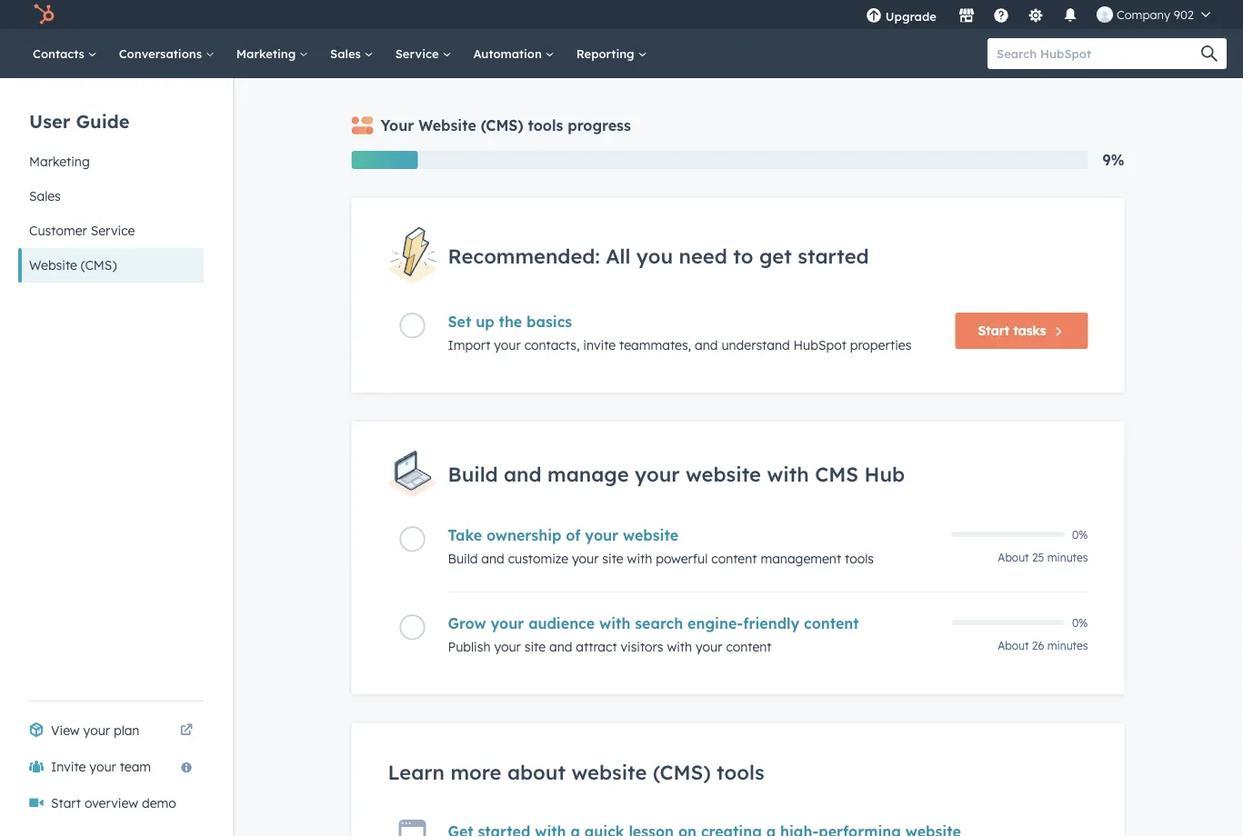 Task type: vqa. For each thing, say whether or not it's contained in the screenshot.
the bottommost Sales
yes



Task type: describe. For each thing, give the bounding box(es) containing it.
9%
[[1103, 151, 1125, 169]]

tasks
[[1014, 323, 1047, 339]]

25
[[1032, 551, 1045, 565]]

2 vertical spatial content
[[726, 639, 772, 655]]

your website (cms) tools progress
[[381, 116, 631, 135]]

properties
[[850, 338, 912, 354]]

set up the basics button
[[448, 313, 941, 331]]

conversations link
[[108, 29, 225, 78]]

reporting link
[[566, 29, 658, 78]]

your down of
[[572, 551, 599, 567]]

your right grow
[[491, 615, 524, 633]]

take
[[448, 527, 482, 545]]

about
[[508, 760, 566, 785]]

service link
[[384, 29, 462, 78]]

with up attract
[[600, 615, 631, 633]]

guide
[[76, 110, 130, 132]]

your inside invite your team button
[[89, 760, 116, 775]]

your website (cms) tools progress progress bar
[[352, 151, 418, 169]]

ownership
[[487, 527, 562, 545]]

reporting
[[576, 46, 638, 61]]

search
[[635, 615, 683, 633]]

minutes for take ownership of your website
[[1048, 551, 1088, 565]]

hubspot link
[[22, 4, 68, 25]]

your down engine-
[[696, 639, 723, 655]]

progress
[[568, 116, 631, 135]]

notifications button
[[1055, 0, 1086, 29]]

view
[[51, 723, 80, 739]]

management
[[761, 551, 842, 567]]

marketplaces button
[[948, 0, 986, 29]]

Search HubSpot search field
[[988, 38, 1211, 69]]

invite
[[583, 338, 616, 354]]

and inside take ownership of your website build and customize your site with powerful content management tools
[[481, 551, 505, 567]]

of
[[566, 527, 581, 545]]

understand
[[722, 338, 790, 354]]

search image
[[1202, 45, 1218, 62]]

help image
[[993, 8, 1010, 25]]

mateo roberts image
[[1097, 6, 1113, 23]]

your right manage at the bottom
[[635, 462, 680, 487]]

all
[[606, 243, 631, 268]]

902
[[1174, 7, 1194, 22]]

plan
[[114, 723, 140, 739]]

with inside take ownership of your website build and customize your site with powerful content management tools
[[627, 551, 652, 567]]

start overview demo
[[51, 796, 176, 812]]

with down grow your audience with search engine-friendly content button
[[667, 639, 692, 655]]

0 vertical spatial marketing
[[236, 46, 299, 61]]

grow
[[448, 615, 486, 633]]

0 vertical spatial (cms)
[[481, 116, 524, 135]]

1 vertical spatial content
[[804, 615, 859, 633]]

engine-
[[688, 615, 743, 633]]

company
[[1117, 7, 1171, 22]]

site inside grow your audience with search engine-friendly content publish your site and attract visitors with your content
[[525, 639, 546, 655]]

search button
[[1193, 38, 1227, 69]]

cms
[[815, 462, 859, 487]]

automation
[[473, 46, 546, 61]]

notifications image
[[1062, 8, 1079, 25]]

about 25 minutes
[[998, 551, 1088, 565]]

import
[[448, 338, 491, 354]]

upgrade image
[[866, 8, 882, 25]]

start tasks button
[[956, 313, 1088, 350]]

get
[[759, 243, 792, 268]]

company 902
[[1117, 7, 1194, 22]]

build inside take ownership of your website build and customize your site with powerful content management tools
[[448, 551, 478, 567]]

invite your team button
[[18, 750, 204, 786]]

marketing inside button
[[29, 154, 90, 170]]

service inside service link
[[395, 46, 442, 61]]

minutes for grow your audience with search engine-friendly content
[[1048, 639, 1088, 653]]

view your plan
[[51, 723, 140, 739]]

link opens in a new window image
[[180, 725, 193, 738]]

your
[[381, 116, 414, 135]]

user guide
[[29, 110, 130, 132]]

started
[[798, 243, 869, 268]]

team
[[120, 760, 151, 775]]

website (cms)
[[29, 257, 117, 273]]

set up the basics import your contacts, invite teammates, and understand hubspot properties
[[448, 313, 912, 354]]

visitors
[[621, 639, 664, 655]]

hubspot
[[794, 338, 847, 354]]

customer service button
[[18, 214, 204, 248]]

grow your audience with search engine-friendly content button
[[448, 615, 941, 633]]

up
[[476, 313, 495, 331]]

2 vertical spatial (cms)
[[653, 760, 711, 785]]

take ownership of your website build and customize your site with powerful content management tools
[[448, 527, 874, 567]]

1 horizontal spatial sales
[[330, 46, 364, 61]]

0% for take ownership of your website
[[1073, 528, 1088, 542]]

grow your audience with search engine-friendly content publish your site and attract visitors with your content
[[448, 615, 859, 655]]

marketplaces image
[[959, 8, 975, 25]]

customer
[[29, 223, 87, 239]]

content inside take ownership of your website build and customize your site with powerful content management tools
[[712, 551, 757, 567]]

overview
[[85, 796, 138, 812]]

audience
[[529, 615, 595, 633]]

start tasks
[[978, 323, 1047, 339]]

marketing link
[[225, 29, 319, 78]]

recommended:
[[448, 243, 600, 268]]



Task type: locate. For each thing, give the bounding box(es) containing it.
0 vertical spatial tools
[[528, 116, 563, 135]]

1 vertical spatial minutes
[[1048, 639, 1088, 653]]

0 vertical spatial content
[[712, 551, 757, 567]]

settings link
[[1017, 0, 1055, 29]]

site inside take ownership of your website build and customize your site with powerful content management tools
[[603, 551, 624, 567]]

hubspot image
[[33, 4, 55, 25]]

0 horizontal spatial website
[[29, 257, 77, 273]]

sales link
[[319, 29, 384, 78]]

tools inside take ownership of your website build and customize your site with powerful content management tools
[[845, 551, 874, 567]]

about 26 minutes
[[998, 639, 1088, 653]]

take ownership of your website button
[[448, 527, 941, 545]]

1 horizontal spatial (cms)
[[481, 116, 524, 135]]

set
[[448, 313, 471, 331]]

with left cms
[[767, 462, 809, 487]]

0 vertical spatial website
[[686, 462, 761, 487]]

contacts link
[[22, 29, 108, 78]]

conversations
[[119, 46, 205, 61]]

user guide views element
[[18, 78, 204, 283]]

website
[[686, 462, 761, 487], [623, 527, 679, 545], [572, 760, 647, 785]]

contacts,
[[525, 338, 580, 354]]

the
[[499, 313, 522, 331]]

service down the 'sales' button
[[91, 223, 135, 239]]

contacts
[[33, 46, 88, 61]]

1 vertical spatial service
[[91, 223, 135, 239]]

site
[[603, 551, 624, 567], [525, 639, 546, 655]]

2 minutes from the top
[[1048, 639, 1088, 653]]

1 vertical spatial site
[[525, 639, 546, 655]]

website up powerful
[[623, 527, 679, 545]]

minutes
[[1048, 551, 1088, 565], [1048, 639, 1088, 653]]

1 minutes from the top
[[1048, 551, 1088, 565]]

you
[[637, 243, 673, 268]]

0 horizontal spatial start
[[51, 796, 81, 812]]

website right the about
[[572, 760, 647, 785]]

2 vertical spatial tools
[[717, 760, 765, 785]]

demo
[[142, 796, 176, 812]]

website for of
[[623, 527, 679, 545]]

user
[[29, 110, 70, 132]]

1 horizontal spatial tools
[[717, 760, 765, 785]]

minutes right 26
[[1048, 639, 1088, 653]]

attract
[[576, 639, 617, 655]]

1 vertical spatial website
[[623, 527, 679, 545]]

0%
[[1073, 528, 1088, 542], [1073, 616, 1088, 630]]

0 horizontal spatial site
[[525, 639, 546, 655]]

marketing
[[236, 46, 299, 61], [29, 154, 90, 170]]

0 horizontal spatial tools
[[528, 116, 563, 135]]

need
[[679, 243, 728, 268]]

0 vertical spatial minutes
[[1048, 551, 1088, 565]]

0 vertical spatial service
[[395, 46, 442, 61]]

2 build from the top
[[448, 551, 478, 567]]

start for start overview demo
[[51, 796, 81, 812]]

start left tasks
[[978, 323, 1010, 339]]

about left 26
[[998, 639, 1029, 653]]

your
[[494, 338, 521, 354], [635, 462, 680, 487], [585, 527, 619, 545], [572, 551, 599, 567], [491, 615, 524, 633], [494, 639, 521, 655], [696, 639, 723, 655], [83, 723, 110, 739], [89, 760, 116, 775]]

friendly
[[743, 615, 800, 633]]

(cms) inside button
[[81, 257, 117, 273]]

your right of
[[585, 527, 619, 545]]

customer service
[[29, 223, 135, 239]]

1 vertical spatial (cms)
[[81, 257, 117, 273]]

2 horizontal spatial (cms)
[[653, 760, 711, 785]]

minutes right the 25
[[1048, 551, 1088, 565]]

marketing button
[[18, 145, 204, 179]]

and inside grow your audience with search engine-friendly content publish your site and attract visitors with your content
[[549, 639, 573, 655]]

about for grow your audience with search engine-friendly content
[[998, 639, 1029, 653]]

your right publish
[[494, 639, 521, 655]]

and
[[695, 338, 718, 354], [504, 462, 542, 487], [481, 551, 505, 567], [549, 639, 573, 655]]

2 about from the top
[[998, 639, 1029, 653]]

publish
[[448, 639, 491, 655]]

0 vertical spatial website
[[419, 116, 477, 135]]

content down friendly
[[726, 639, 772, 655]]

start inside 'button'
[[978, 323, 1010, 339]]

your inside set up the basics import your contacts, invite teammates, and understand hubspot properties
[[494, 338, 521, 354]]

sales right marketing link
[[330, 46, 364, 61]]

menu
[[855, 0, 1222, 36]]

website
[[419, 116, 477, 135], [29, 257, 77, 273]]

service inside customer service button
[[91, 223, 135, 239]]

start overview demo link
[[18, 786, 204, 822]]

your down the on the top left
[[494, 338, 521, 354]]

basics
[[527, 313, 572, 331]]

website for manage
[[686, 462, 761, 487]]

learn more about website (cms) tools
[[388, 760, 765, 785]]

sales up the customer
[[29, 188, 61, 204]]

invite
[[51, 760, 86, 775]]

0 horizontal spatial (cms)
[[81, 257, 117, 273]]

powerful
[[656, 551, 708, 567]]

marketing down user
[[29, 154, 90, 170]]

about left the 25
[[998, 551, 1029, 565]]

site left powerful
[[603, 551, 624, 567]]

automation link
[[462, 29, 566, 78]]

tools
[[528, 116, 563, 135], [845, 551, 874, 567], [717, 760, 765, 785]]

1 vertical spatial tools
[[845, 551, 874, 567]]

1 horizontal spatial service
[[395, 46, 442, 61]]

and down audience
[[549, 639, 573, 655]]

hub
[[865, 462, 905, 487]]

1 vertical spatial sales
[[29, 188, 61, 204]]

your left team
[[89, 760, 116, 775]]

website up take ownership of your website button
[[686, 462, 761, 487]]

build
[[448, 462, 498, 487], [448, 551, 478, 567]]

1 horizontal spatial site
[[603, 551, 624, 567]]

0 vertical spatial sales
[[330, 46, 364, 61]]

1 vertical spatial about
[[998, 639, 1029, 653]]

0 vertical spatial build
[[448, 462, 498, 487]]

1 vertical spatial build
[[448, 551, 478, 567]]

website inside take ownership of your website build and customize your site with powerful content management tools
[[623, 527, 679, 545]]

site down audience
[[525, 639, 546, 655]]

0 horizontal spatial marketing
[[29, 154, 90, 170]]

1 0% from the top
[[1073, 528, 1088, 542]]

menu containing company 902
[[855, 0, 1222, 36]]

0 horizontal spatial service
[[91, 223, 135, 239]]

website (cms) button
[[18, 248, 204, 283]]

sales
[[330, 46, 364, 61], [29, 188, 61, 204]]

0% up about 26 minutes
[[1073, 616, 1088, 630]]

0 vertical spatial 0%
[[1073, 528, 1088, 542]]

build up take on the bottom left of page
[[448, 462, 498, 487]]

about
[[998, 551, 1029, 565], [998, 639, 1029, 653]]

2 vertical spatial website
[[572, 760, 647, 785]]

26
[[1032, 639, 1045, 653]]

1 build from the top
[[448, 462, 498, 487]]

0 horizontal spatial sales
[[29, 188, 61, 204]]

build down take on the bottom left of page
[[448, 551, 478, 567]]

learn
[[388, 760, 445, 785]]

sales inside button
[[29, 188, 61, 204]]

and up ownership
[[504, 462, 542, 487]]

content down take ownership of your website button
[[712, 551, 757, 567]]

settings image
[[1028, 8, 1044, 25]]

start down invite at left
[[51, 796, 81, 812]]

company 902 button
[[1086, 0, 1222, 29]]

and down take on the bottom left of page
[[481, 551, 505, 567]]

start
[[978, 323, 1010, 339], [51, 796, 81, 812]]

and down set up the basics button
[[695, 338, 718, 354]]

about for take ownership of your website
[[998, 551, 1029, 565]]

1 vertical spatial 0%
[[1073, 616, 1088, 630]]

sales button
[[18, 179, 204, 214]]

2 horizontal spatial tools
[[845, 551, 874, 567]]

content right friendly
[[804, 615, 859, 633]]

with
[[767, 462, 809, 487], [627, 551, 652, 567], [600, 615, 631, 633], [667, 639, 692, 655]]

invite your team
[[51, 760, 151, 775]]

0 vertical spatial site
[[603, 551, 624, 567]]

build and manage your website with cms hub
[[448, 462, 905, 487]]

website right the your
[[419, 116, 477, 135]]

to
[[733, 243, 754, 268]]

manage
[[548, 462, 629, 487]]

customize
[[508, 551, 569, 567]]

0 vertical spatial about
[[998, 551, 1029, 565]]

marketing left sales link
[[236, 46, 299, 61]]

2 0% from the top
[[1073, 616, 1088, 630]]

website down the customer
[[29, 257, 77, 273]]

your inside view your plan link
[[83, 723, 110, 739]]

1 vertical spatial start
[[51, 796, 81, 812]]

with left powerful
[[627, 551, 652, 567]]

0 vertical spatial start
[[978, 323, 1010, 339]]

1 about from the top
[[998, 551, 1029, 565]]

1 horizontal spatial marketing
[[236, 46, 299, 61]]

0% up the about 25 minutes at the bottom of page
[[1073, 528, 1088, 542]]

upgrade
[[886, 9, 937, 24]]

view your plan link
[[18, 713, 204, 750]]

service right sales link
[[395, 46, 442, 61]]

0% for grow your audience with search engine-friendly content
[[1073, 616, 1088, 630]]

1 vertical spatial marketing
[[29, 154, 90, 170]]

teammates,
[[620, 338, 691, 354]]

1 horizontal spatial start
[[978, 323, 1010, 339]]

start for start tasks
[[978, 323, 1010, 339]]

more
[[451, 760, 502, 785]]

and inside set up the basics import your contacts, invite teammates, and understand hubspot properties
[[695, 338, 718, 354]]

1 horizontal spatial website
[[419, 116, 477, 135]]

1 vertical spatial website
[[29, 257, 77, 273]]

link opens in a new window image
[[180, 720, 193, 742]]

content
[[712, 551, 757, 567], [804, 615, 859, 633], [726, 639, 772, 655]]

recommended: all you need to get started
[[448, 243, 869, 268]]

your left "plan"
[[83, 723, 110, 739]]

website inside website (cms) button
[[29, 257, 77, 273]]

help button
[[986, 0, 1017, 29]]



